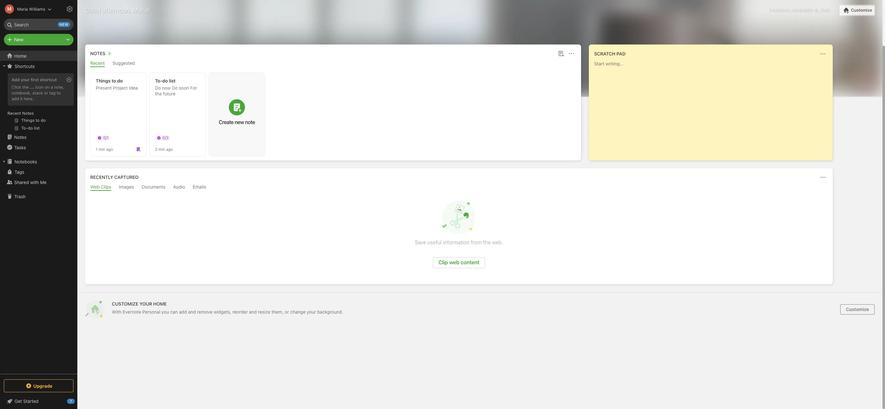 Task type: describe. For each thing, give the bounding box(es) containing it.
2 do from the left
[[172, 85, 178, 91]]

future
[[163, 91, 175, 96]]

with
[[112, 309, 121, 315]]

more actions field for recently captured
[[819, 173, 828, 182]]

min for 1
[[99, 147, 105, 152]]

tasks
[[14, 145, 26, 150]]

Help and Learning task checklist field
[[0, 396, 77, 407]]

new button
[[4, 34, 74, 45]]

maria williams
[[17, 6, 45, 11]]

2 and from the left
[[249, 309, 257, 315]]

tab list for recently captured
[[86, 184, 832, 191]]

the inside web clips tab panel
[[483, 240, 491, 245]]

customize
[[112, 301, 138, 307]]

add your first shortcut
[[12, 77, 57, 82]]

images tab
[[119, 184, 134, 191]]

notes link
[[0, 132, 77, 142]]

recent for recent notes
[[7, 111, 21, 116]]

maria!
[[133, 6, 150, 14]]

notes button
[[89, 50, 113, 57]]

scratch pad button
[[593, 50, 626, 58]]

get
[[15, 398, 22, 404]]

emails tab
[[193, 184, 206, 191]]

add
[[12, 77, 20, 82]]

new search field
[[8, 19, 70, 30]]

home
[[14, 53, 27, 59]]

web clips
[[90, 184, 111, 190]]

get started
[[15, 398, 39, 404]]

recent tab panel
[[85, 67, 581, 161]]

1 min ago
[[96, 147, 113, 152]]

pad
[[617, 51, 626, 56]]

more actions image for recently captured
[[819, 173, 827, 181]]

web clips tab panel
[[85, 191, 833, 284]]

williams
[[29, 6, 45, 11]]

shortcuts button
[[0, 61, 77, 71]]

trash link
[[0, 191, 77, 201]]

content
[[461, 260, 480, 265]]

tree containing home
[[0, 51, 77, 374]]

tag
[[49, 90, 56, 95]]

maria
[[17, 6, 28, 11]]

Search text field
[[8, 19, 69, 30]]

16,
[[814, 8, 819, 13]]

now
[[162, 85, 171, 91]]

note
[[245, 119, 255, 125]]

it
[[20, 96, 23, 101]]

notes inside "link"
[[14, 134, 27, 140]]

shared
[[14, 179, 29, 185]]

customize your home with evernote personal you can add and remove widgets, reorder and resize them, or change your background.
[[112, 301, 343, 315]]

create
[[219, 119, 234, 125]]

note,
[[54, 84, 64, 90]]

widgets,
[[214, 309, 231, 315]]

idea
[[129, 85, 138, 91]]

your
[[140, 301, 152, 307]]

settings image
[[66, 5, 74, 13]]

images
[[119, 184, 134, 190]]

recently captured button
[[89, 173, 139, 181]]

the inside to-do list do now do soon for the future
[[155, 91, 162, 96]]

personal
[[142, 309, 160, 315]]

recent for recent
[[90, 60, 105, 66]]

list
[[169, 78, 176, 83]]

add inside the icon on a note, notebook, stack or tag to add it here.
[[12, 96, 19, 101]]

trash
[[14, 194, 26, 199]]

stack
[[32, 90, 43, 95]]

notes inside button
[[90, 51, 105, 56]]

0/3
[[162, 135, 169, 140]]

suggested
[[113, 60, 135, 66]]

do inside "things to do present project idea"
[[117, 78, 123, 83]]

click to collapse image
[[75, 397, 80, 405]]

click the ...
[[12, 84, 34, 90]]

more actions field for scratch pad
[[819, 49, 828, 58]]

home
[[153, 301, 167, 307]]

clips
[[101, 184, 111, 190]]

to inside "things to do present project idea"
[[112, 78, 116, 83]]

1
[[96, 147, 98, 152]]

1 vertical spatial customize
[[846, 307, 869, 312]]

shared with me
[[14, 179, 47, 185]]

documents tab
[[142, 184, 165, 191]]

new inside button
[[235, 119, 244, 125]]

change
[[290, 309, 306, 315]]

started
[[23, 398, 39, 404]]

here.
[[24, 96, 34, 101]]

suggested tab
[[113, 60, 135, 67]]

create new note button
[[209, 73, 265, 156]]

new
[[14, 37, 23, 42]]

the inside tree
[[22, 84, 29, 90]]

7
[[70, 399, 72, 403]]

you
[[162, 309, 169, 315]]

scratch
[[594, 51, 615, 56]]

home link
[[0, 51, 77, 61]]

notebook,
[[12, 90, 31, 95]]



Task type: vqa. For each thing, say whether or not it's contained in the screenshot.
it
yes



Task type: locate. For each thing, give the bounding box(es) containing it.
thursday, november 16, 2023
[[769, 8, 830, 13]]

ago for 1 min ago
[[106, 147, 113, 152]]

captured
[[114, 174, 139, 180]]

or down on
[[44, 90, 48, 95]]

notebooks
[[15, 159, 37, 164]]

ago down the 0/1
[[106, 147, 113, 152]]

soon
[[179, 85, 189, 91]]

the left ...
[[22, 84, 29, 90]]

to-do list do now do soon for the future
[[155, 78, 197, 96]]

1 vertical spatial or
[[285, 309, 289, 315]]

from
[[471, 240, 482, 245]]

november
[[791, 8, 813, 13]]

2 do from the left
[[162, 78, 168, 83]]

to inside the icon on a note, notebook, stack or tag to add it here.
[[57, 90, 61, 95]]

0 horizontal spatial do
[[155, 85, 161, 91]]

can
[[170, 309, 178, 315]]

0 horizontal spatial add
[[12, 96, 19, 101]]

0 horizontal spatial ago
[[106, 147, 113, 152]]

notes down here.
[[22, 111, 34, 116]]

0 horizontal spatial do
[[117, 78, 123, 83]]

2 ago from the left
[[166, 147, 173, 152]]

notes up recent 'tab'
[[90, 51, 105, 56]]

things to do present project idea
[[96, 78, 138, 91]]

or inside customize your home with evernote personal you can add and remove widgets, reorder and resize them, or change your background.
[[285, 309, 289, 315]]

save
[[415, 240, 426, 245]]

2 vertical spatial notes
[[14, 134, 27, 140]]

recent inside tab list
[[90, 60, 105, 66]]

thursday,
[[769, 8, 790, 13]]

...
[[30, 84, 34, 90]]

1 do from the left
[[155, 85, 161, 91]]

1 horizontal spatial the
[[155, 91, 162, 96]]

tab list
[[86, 60, 580, 67], [86, 184, 832, 191]]

0/1
[[103, 135, 109, 140]]

1 vertical spatial new
[[235, 119, 244, 125]]

me
[[40, 179, 47, 185]]

first
[[31, 77, 39, 82]]

do down the "to-"
[[155, 85, 161, 91]]

upgrade button
[[4, 379, 74, 392]]

tree
[[0, 51, 77, 374]]

and left resize
[[249, 309, 257, 315]]

0 horizontal spatial and
[[188, 309, 196, 315]]

useful
[[428, 240, 442, 245]]

do down list
[[172, 85, 178, 91]]

your
[[21, 77, 30, 82], [307, 309, 316, 315]]

tab list containing recent
[[86, 60, 580, 67]]

recently
[[90, 174, 113, 180]]

notebooks link
[[0, 156, 77, 167]]

information
[[443, 240, 470, 245]]

add right can
[[179, 309, 187, 315]]

1 horizontal spatial your
[[307, 309, 316, 315]]

1 horizontal spatial recent
[[90, 60, 105, 66]]

ago down 0/3
[[166, 147, 173, 152]]

1 horizontal spatial do
[[172, 85, 178, 91]]

customize button
[[840, 5, 875, 15], [840, 304, 875, 315]]

1 vertical spatial to
[[57, 90, 61, 95]]

add
[[12, 96, 19, 101], [179, 309, 187, 315]]

your inside customize your home with evernote personal you can add and remove widgets, reorder and resize them, or change your background.
[[307, 309, 316, 315]]

tags button
[[0, 167, 77, 177]]

customize
[[851, 7, 872, 13], [846, 307, 869, 312]]

your right change
[[307, 309, 316, 315]]

1 min from the left
[[99, 147, 105, 152]]

afternoon,
[[102, 6, 131, 14]]

recent down the notes button
[[90, 60, 105, 66]]

to-
[[155, 78, 162, 83]]

new
[[59, 22, 68, 26], [235, 119, 244, 125]]

1 horizontal spatial to
[[112, 78, 116, 83]]

2023
[[820, 8, 830, 13]]

1 vertical spatial your
[[307, 309, 316, 315]]

do inside to-do list do now do soon for the future
[[162, 78, 168, 83]]

web.
[[492, 240, 503, 245]]

0 vertical spatial tab list
[[86, 60, 580, 67]]

recent notes
[[7, 111, 34, 116]]

and left remove
[[188, 309, 196, 315]]

create new note
[[219, 119, 255, 125]]

0 vertical spatial the
[[22, 84, 29, 90]]

1 do from the left
[[117, 78, 123, 83]]

recent
[[90, 60, 105, 66], [7, 111, 21, 116]]

min right 2
[[158, 147, 165, 152]]

1 ago from the left
[[106, 147, 113, 152]]

save useful information from the web.
[[415, 240, 503, 245]]

tasks button
[[0, 142, 77, 152]]

resize
[[258, 309, 270, 315]]

project
[[113, 85, 128, 91]]

1 vertical spatial recent
[[7, 111, 21, 116]]

0 horizontal spatial new
[[59, 22, 68, 26]]

do
[[155, 85, 161, 91], [172, 85, 178, 91]]

shared with me link
[[0, 177, 77, 187]]

tags
[[15, 169, 24, 175]]

0 vertical spatial notes
[[90, 51, 105, 56]]

the left future
[[155, 91, 162, 96]]

2 tab list from the top
[[86, 184, 832, 191]]

or inside the icon on a note, notebook, stack or tag to add it here.
[[44, 90, 48, 95]]

1 tab list from the top
[[86, 60, 580, 67]]

0 horizontal spatial recent
[[7, 111, 21, 116]]

min
[[99, 147, 105, 152], [158, 147, 165, 152]]

recent down it
[[7, 111, 21, 116]]

recently captured
[[90, 174, 139, 180]]

do up project
[[117, 78, 123, 83]]

for
[[190, 85, 197, 91]]

group inside tree
[[0, 71, 77, 134]]

notes up tasks in the top left of the page
[[14, 134, 27, 140]]

0 horizontal spatial or
[[44, 90, 48, 95]]

0 horizontal spatial your
[[21, 77, 30, 82]]

1 vertical spatial customize button
[[840, 304, 875, 315]]

the right from on the bottom of page
[[483, 240, 491, 245]]

recent tab
[[90, 60, 105, 67]]

0 vertical spatial customize
[[851, 7, 872, 13]]

0 vertical spatial new
[[59, 22, 68, 26]]

1 horizontal spatial new
[[235, 119, 244, 125]]

1 horizontal spatial do
[[162, 78, 168, 83]]

0 horizontal spatial min
[[99, 147, 105, 152]]

add left it
[[12, 96, 19, 101]]

reorder
[[233, 309, 248, 315]]

or
[[44, 90, 48, 95], [285, 309, 289, 315]]

or right the 'them,' at the left bottom of page
[[285, 309, 289, 315]]

upgrade
[[33, 383, 52, 389]]

0 vertical spatial add
[[12, 96, 19, 101]]

more actions image for scratch pad
[[819, 50, 827, 58]]

expand notebooks image
[[2, 159, 7, 164]]

0 vertical spatial customize button
[[840, 5, 875, 15]]

shortcuts
[[15, 63, 35, 69]]

0 vertical spatial your
[[21, 77, 30, 82]]

2
[[155, 147, 157, 152]]

add inside customize your home with evernote personal you can add and remove widgets, reorder and resize them, or change your background.
[[179, 309, 187, 315]]

new down settings icon
[[59, 22, 68, 26]]

0 vertical spatial to
[[112, 78, 116, 83]]

More actions field
[[567, 49, 576, 58], [819, 49, 828, 58], [819, 173, 828, 182]]

group containing add your first shortcut
[[0, 71, 77, 134]]

icon
[[35, 84, 43, 90]]

notes
[[90, 51, 105, 56], [22, 111, 34, 116], [14, 134, 27, 140]]

1 vertical spatial the
[[155, 91, 162, 96]]

1 vertical spatial tab list
[[86, 184, 832, 191]]

2 min ago
[[155, 147, 173, 152]]

to down the 'note,'
[[57, 90, 61, 95]]

with
[[30, 179, 39, 185]]

them,
[[272, 309, 284, 315]]

scratch pad
[[594, 51, 626, 56]]

web clips tab
[[90, 184, 111, 191]]

2 min from the left
[[158, 147, 165, 152]]

web
[[449, 260, 459, 265]]

new left note
[[235, 119, 244, 125]]

2 horizontal spatial the
[[483, 240, 491, 245]]

click
[[12, 84, 21, 90]]

1 horizontal spatial or
[[285, 309, 289, 315]]

0 horizontal spatial the
[[22, 84, 29, 90]]

background.
[[317, 309, 343, 315]]

tab list containing web clips
[[86, 184, 832, 191]]

0 vertical spatial recent
[[90, 60, 105, 66]]

ago for 2 min ago
[[166, 147, 173, 152]]

your up click the ...
[[21, 77, 30, 82]]

group
[[0, 71, 77, 134]]

audio
[[173, 184, 185, 190]]

do left list
[[162, 78, 168, 83]]

Start writing… text field
[[594, 61, 832, 155]]

min right '1'
[[99, 147, 105, 152]]

1 and from the left
[[188, 309, 196, 315]]

more actions image
[[568, 50, 575, 57], [819, 50, 827, 58], [819, 173, 827, 181]]

2 vertical spatial the
[[483, 240, 491, 245]]

0 horizontal spatial to
[[57, 90, 61, 95]]

1 horizontal spatial min
[[158, 147, 165, 152]]

good
[[85, 6, 101, 14]]

to up project
[[112, 78, 116, 83]]

a
[[51, 84, 53, 90]]

Account field
[[0, 3, 52, 15]]

1 horizontal spatial and
[[249, 309, 257, 315]]

present
[[96, 85, 112, 91]]

ago
[[106, 147, 113, 152], [166, 147, 173, 152]]

new inside search field
[[59, 22, 68, 26]]

1 vertical spatial add
[[179, 309, 187, 315]]

tab list for notes
[[86, 60, 580, 67]]

1 horizontal spatial add
[[179, 309, 187, 315]]

icon on a note, notebook, stack or tag to add it here.
[[12, 84, 64, 101]]

1 horizontal spatial ago
[[166, 147, 173, 152]]

web
[[90, 184, 100, 190]]

remove
[[197, 309, 212, 315]]

do
[[117, 78, 123, 83], [162, 78, 168, 83]]

emails
[[193, 184, 206, 190]]

0 vertical spatial or
[[44, 90, 48, 95]]

audio tab
[[173, 184, 185, 191]]

evernote
[[123, 309, 141, 315]]

things
[[96, 78, 111, 83]]

min for 2
[[158, 147, 165, 152]]

1 vertical spatial notes
[[22, 111, 34, 116]]



